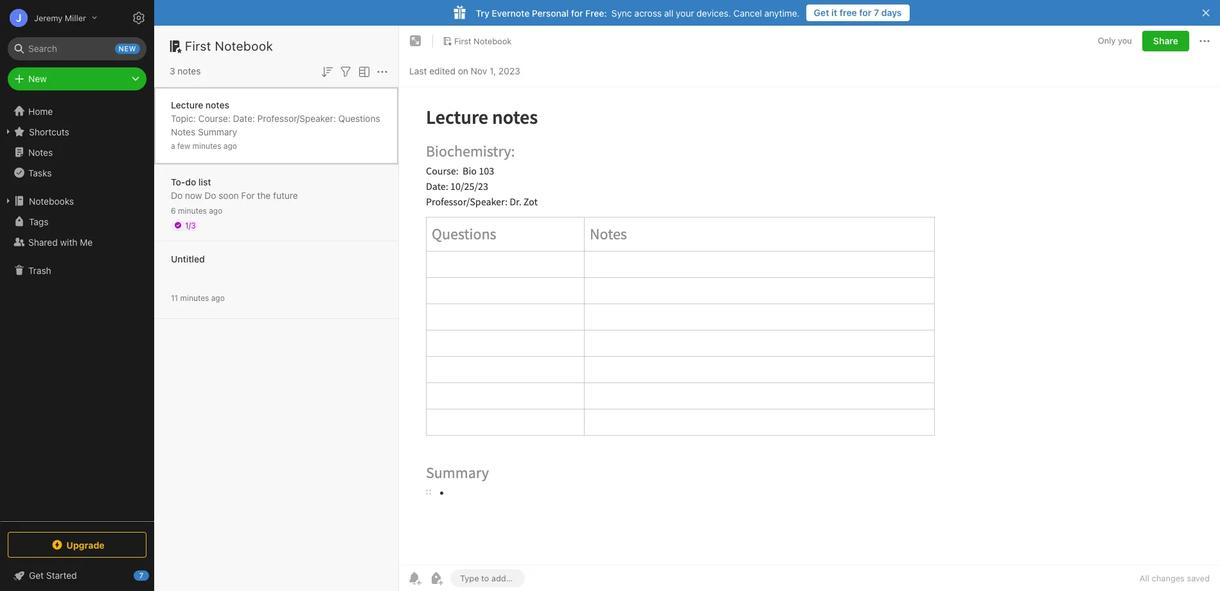 Task type: locate. For each thing, give the bounding box(es) containing it.
the
[[257, 190, 271, 201]]

0 vertical spatial get
[[814, 7, 829, 18]]

2 vertical spatial minutes
[[180, 293, 209, 303]]

me
[[80, 237, 93, 248]]

home
[[28, 106, 53, 117]]

more actions image
[[1197, 33, 1212, 49], [375, 64, 390, 80]]

1 vertical spatial notes
[[206, 99, 229, 110]]

1 for from the left
[[859, 7, 871, 18]]

0 horizontal spatial notes
[[178, 66, 201, 76]]

get for get started
[[29, 571, 44, 581]]

first
[[454, 36, 471, 46], [185, 39, 211, 53]]

2 vertical spatial ago
[[211, 293, 225, 303]]

your
[[676, 7, 694, 18]]

new
[[119, 44, 136, 53]]

first notebook inside the note list element
[[185, 39, 273, 53]]

more actions field right view options field
[[375, 63, 390, 80]]

first notebook inside button
[[454, 36, 512, 46]]

first up 3 notes
[[185, 39, 211, 53]]

more actions image for the leftmost more actions field
[[375, 64, 390, 80]]

for
[[859, 7, 871, 18], [571, 7, 583, 18]]

Note Editor text field
[[399, 87, 1220, 565]]

1 horizontal spatial notebook
[[474, 36, 512, 46]]

free
[[840, 7, 857, 18]]

summary
[[198, 126, 237, 137]]

personal
[[532, 7, 569, 18]]

0 horizontal spatial for
[[571, 7, 583, 18]]

0 horizontal spatial get
[[29, 571, 44, 581]]

6
[[171, 206, 176, 216]]

you
[[1118, 35, 1132, 46]]

date:
[[233, 113, 255, 124]]

new search field
[[17, 37, 140, 60]]

1 vertical spatial 7
[[139, 572, 143, 580]]

ago down soon
[[209, 206, 222, 216]]

do down to-
[[171, 190, 183, 201]]

minutes up 1/3
[[178, 206, 207, 216]]

more actions image for more actions field in note window element
[[1197, 33, 1212, 49]]

notes
[[178, 66, 201, 76], [206, 99, 229, 110]]

0 horizontal spatial more actions image
[[375, 64, 390, 80]]

add tag image
[[429, 571, 444, 587]]

ago right 11
[[211, 293, 225, 303]]

topic: course: date: professor/speaker: questions notes summary
[[171, 113, 380, 137]]

0 horizontal spatial 7
[[139, 572, 143, 580]]

get left it
[[814, 7, 829, 18]]

notebook
[[474, 36, 512, 46], [215, 39, 273, 53]]

for inside the get it free for 7 days button
[[859, 7, 871, 18]]

1 horizontal spatial do
[[204, 190, 216, 201]]

3
[[170, 66, 175, 76]]

first notebook
[[454, 36, 512, 46], [185, 39, 273, 53]]

0 vertical spatial 7
[[874, 7, 879, 18]]

1 horizontal spatial first
[[454, 36, 471, 46]]

7 left click to collapse icon
[[139, 572, 143, 580]]

1 horizontal spatial get
[[814, 7, 829, 18]]

1 horizontal spatial notes
[[206, 99, 229, 110]]

more actions image right view options field
[[375, 64, 390, 80]]

1 horizontal spatial for
[[859, 7, 871, 18]]

anytime.
[[764, 7, 800, 18]]

last
[[409, 65, 427, 76]]

notes up course:
[[206, 99, 229, 110]]

add filters image
[[338, 64, 353, 80]]

a
[[171, 141, 175, 151]]

click to collapse image
[[149, 568, 159, 583]]

do
[[185, 176, 196, 187]]

all changes saved
[[1140, 574, 1210, 584]]

tree
[[0, 101, 154, 521]]

1 vertical spatial more actions image
[[375, 64, 390, 80]]

first inside the note list element
[[185, 39, 211, 53]]

do
[[171, 190, 183, 201], [204, 190, 216, 201]]

notes up tasks
[[28, 147, 53, 158]]

for for free:
[[571, 7, 583, 18]]

get inside help and learning task checklist field
[[29, 571, 44, 581]]

for left free:
[[571, 7, 583, 18]]

1 vertical spatial minutes
[[178, 206, 207, 216]]

1 horizontal spatial 7
[[874, 7, 879, 18]]

0 horizontal spatial notes
[[28, 147, 53, 158]]

do down list
[[204, 190, 216, 201]]

minutes down summary
[[192, 141, 221, 151]]

0 horizontal spatial notebook
[[215, 39, 273, 53]]

expand notebooks image
[[3, 196, 13, 206]]

for right free
[[859, 7, 871, 18]]

tags
[[29, 216, 48, 227]]

home link
[[0, 101, 154, 121]]

1 vertical spatial more actions field
[[375, 63, 390, 80]]

last edited on nov 1, 2023
[[409, 65, 520, 76]]

3 notes
[[170, 66, 201, 76]]

1 horizontal spatial first notebook
[[454, 36, 512, 46]]

lecture notes
[[171, 99, 229, 110]]

minutes
[[192, 141, 221, 151], [178, 206, 207, 216], [180, 293, 209, 303]]

a few minutes ago
[[171, 141, 237, 151]]

notebook inside button
[[474, 36, 512, 46]]

try evernote personal for free: sync across all your devices. cancel anytime.
[[476, 7, 800, 18]]

minutes right 11
[[180, 293, 209, 303]]

0 horizontal spatial first notebook
[[185, 39, 273, 53]]

7 inside help and learning task checklist field
[[139, 572, 143, 580]]

1 vertical spatial ago
[[209, 206, 222, 216]]

1 horizontal spatial more actions image
[[1197, 33, 1212, 49]]

0 horizontal spatial first
[[185, 39, 211, 53]]

share
[[1153, 35, 1178, 46]]

get left the started
[[29, 571, 44, 581]]

ago for 6 minutes ago
[[209, 206, 222, 216]]

ago down summary
[[223, 141, 237, 151]]

more actions image right the share button
[[1197, 33, 1212, 49]]

settings image
[[131, 10, 146, 26]]

2 do from the left
[[204, 190, 216, 201]]

questions
[[338, 113, 380, 124]]

devices.
[[697, 7, 731, 18]]

get inside button
[[814, 7, 829, 18]]

Search text field
[[17, 37, 137, 60]]

0 vertical spatial minutes
[[192, 141, 221, 151]]

0 vertical spatial more actions field
[[1197, 31, 1212, 51]]

1 vertical spatial notes
[[28, 147, 53, 158]]

notes right 3
[[178, 66, 201, 76]]

notes
[[171, 126, 195, 137], [28, 147, 53, 158]]

first up on
[[454, 36, 471, 46]]

7
[[874, 7, 879, 18], [139, 572, 143, 580]]

1 horizontal spatial more actions field
[[1197, 31, 1212, 51]]

try
[[476, 7, 489, 18]]

on
[[458, 65, 468, 76]]

7 left days
[[874, 7, 879, 18]]

topic:
[[171, 113, 196, 124]]

View options field
[[353, 63, 372, 80]]

1 horizontal spatial notes
[[171, 126, 195, 137]]

0 vertical spatial notes
[[178, 66, 201, 76]]

get
[[814, 7, 829, 18], [29, 571, 44, 581]]

2 for from the left
[[571, 7, 583, 18]]

0 horizontal spatial do
[[171, 190, 183, 201]]

ago
[[223, 141, 237, 151], [209, 206, 222, 216], [211, 293, 225, 303]]

new
[[28, 73, 47, 84]]

with
[[60, 237, 77, 248]]

0 vertical spatial more actions image
[[1197, 33, 1212, 49]]

first notebook down try at the left top of page
[[454, 36, 512, 46]]

1 vertical spatial get
[[29, 571, 44, 581]]

0 vertical spatial notes
[[171, 126, 195, 137]]

notes down topic:
[[171, 126, 195, 137]]

share button
[[1142, 31, 1189, 51]]

all
[[664, 7, 673, 18]]

minutes for 6 minutes ago
[[178, 206, 207, 216]]

first notebook up 3 notes
[[185, 39, 273, 53]]

get for get it free for 7 days
[[814, 7, 829, 18]]

2023
[[498, 65, 520, 76]]

note window element
[[399, 26, 1220, 592]]

expand note image
[[408, 33, 423, 49]]

more actions field right the share button
[[1197, 31, 1212, 51]]

More actions field
[[1197, 31, 1212, 51], [375, 63, 390, 80]]

few
[[177, 141, 190, 151]]



Task type: vqa. For each thing, say whether or not it's contained in the screenshot.
rightmost the saved
no



Task type: describe. For each thing, give the bounding box(es) containing it.
lecture
[[171, 99, 203, 110]]

add a reminder image
[[407, 571, 422, 587]]

soon
[[219, 190, 239, 201]]

11 minutes ago
[[171, 293, 225, 303]]

it
[[831, 7, 837, 18]]

7 inside button
[[874, 7, 879, 18]]

to-do list do now do soon for the future
[[171, 176, 298, 201]]

nov
[[471, 65, 487, 76]]

first inside button
[[454, 36, 471, 46]]

miller
[[65, 13, 86, 23]]

sync
[[611, 7, 632, 18]]

notes for lecture notes
[[206, 99, 229, 110]]

evernote
[[492, 7, 530, 18]]

1/3
[[185, 221, 196, 230]]

upgrade
[[66, 540, 105, 551]]

edited
[[429, 65, 455, 76]]

across
[[634, 7, 662, 18]]

professor/speaker:
[[257, 113, 336, 124]]

only
[[1098, 35, 1116, 46]]

notes for 3 notes
[[178, 66, 201, 76]]

11
[[171, 293, 178, 303]]

future
[[273, 190, 298, 201]]

shortcuts button
[[0, 121, 154, 142]]

6 minutes ago
[[171, 206, 222, 216]]

Help and Learning task checklist field
[[0, 566, 154, 587]]

Add filters field
[[338, 63, 353, 80]]

shared with me link
[[0, 232, 154, 252]]

tasks
[[28, 167, 52, 178]]

get started
[[29, 571, 77, 581]]

cancel
[[733, 7, 762, 18]]

only you
[[1098, 35, 1132, 46]]

for for 7
[[859, 7, 871, 18]]

for
[[241, 190, 255, 201]]

untitled
[[171, 253, 205, 264]]

to-
[[171, 176, 185, 187]]

notes inside tree
[[28, 147, 53, 158]]

minutes for 11 minutes ago
[[180, 293, 209, 303]]

saved
[[1187, 574, 1210, 584]]

changes
[[1152, 574, 1185, 584]]

0 vertical spatial ago
[[223, 141, 237, 151]]

trash
[[28, 265, 51, 276]]

upgrade button
[[8, 533, 146, 558]]

shared
[[28, 237, 58, 248]]

ago for 11 minutes ago
[[211, 293, 225, 303]]

note list element
[[154, 26, 399, 592]]

now
[[185, 190, 202, 201]]

get it free for 7 days button
[[806, 4, 909, 21]]

shared with me
[[28, 237, 93, 248]]

Add tag field
[[459, 573, 517, 585]]

shortcuts
[[29, 126, 69, 137]]

0 horizontal spatial more actions field
[[375, 63, 390, 80]]

Account field
[[0, 5, 97, 31]]

notes link
[[0, 142, 154, 163]]

1,
[[490, 65, 496, 76]]

days
[[881, 7, 902, 18]]

tree containing home
[[0, 101, 154, 521]]

jeremy miller
[[34, 13, 86, 23]]

all
[[1140, 574, 1149, 584]]

get it free for 7 days
[[814, 7, 902, 18]]

notebooks
[[29, 196, 74, 207]]

tasks button
[[0, 163, 154, 183]]

jeremy
[[34, 13, 63, 23]]

free:
[[585, 7, 607, 18]]

notes inside the topic: course: date: professor/speaker: questions notes summary
[[171, 126, 195, 137]]

course:
[[198, 113, 230, 124]]

more actions field inside note window element
[[1197, 31, 1212, 51]]

list
[[198, 176, 211, 187]]

new button
[[8, 67, 146, 91]]

first notebook button
[[438, 32, 516, 50]]

Sort options field
[[319, 63, 335, 80]]

notebooks link
[[0, 191, 154, 211]]

trash link
[[0, 260, 154, 281]]

tags button
[[0, 211, 154, 232]]

notebook inside the note list element
[[215, 39, 273, 53]]

1 do from the left
[[171, 190, 183, 201]]

started
[[46, 571, 77, 581]]



